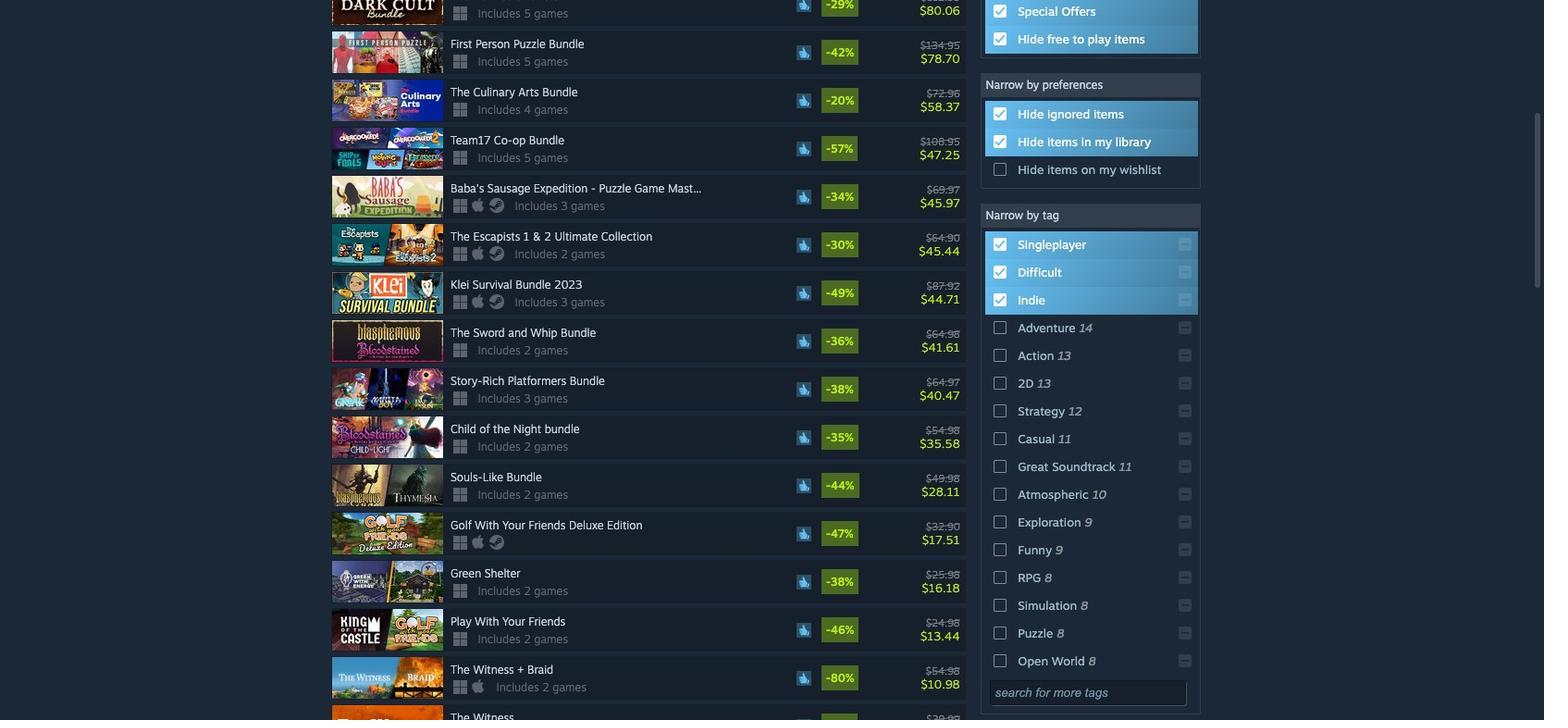 Task type: describe. For each thing, give the bounding box(es) containing it.
-44%
[[826, 479, 855, 493]]

1 includes 5 games from the top
[[478, 7, 568, 20]]

57%
[[831, 142, 854, 156]]

soundtrack
[[1053, 459, 1116, 474]]

offers
[[1062, 4, 1097, 19]]

includes 2 games for $28.11
[[478, 488, 568, 502]]

$10.98
[[921, 676, 961, 691]]

action 13
[[1018, 348, 1072, 363]]

$69.97 $45.97
[[921, 183, 961, 210]]

$32.90 $17.51
[[923, 520, 961, 547]]

$25.98
[[927, 568, 961, 581]]

hide ignored items
[[1018, 107, 1125, 121]]

2 down "night"
[[524, 440, 531, 454]]

games for $78.70
[[534, 55, 568, 69]]

4
[[524, 103, 531, 117]]

- for $45.44
[[826, 238, 831, 252]]

whip
[[531, 326, 558, 340]]

atmospheric 10
[[1018, 487, 1107, 502]]

$64.90
[[927, 231, 961, 244]]

open
[[1018, 654, 1049, 668]]

adventure
[[1018, 320, 1076, 335]]

$54.98 $10.98
[[921, 664, 961, 691]]

$28.11
[[922, 484, 961, 499]]

$87.92 $44.71
[[921, 279, 961, 306]]

games down 2023
[[571, 295, 605, 309]]

items right play
[[1115, 32, 1146, 46]]

games for $40.47
[[534, 392, 568, 406]]

30%
[[831, 238, 855, 252]]

- for $13.44
[[826, 623, 831, 637]]

44%
[[831, 479, 855, 493]]

braid
[[528, 663, 554, 677]]

ignored
[[1048, 107, 1091, 121]]

-47%
[[826, 527, 854, 541]]

games down "baba's sausage expedition - puzzle game masterpieces"
[[571, 199, 605, 213]]

5 for $78.70
[[524, 55, 531, 69]]

includes 2 games down braid
[[497, 680, 587, 694]]

- for $16.18
[[826, 575, 831, 589]]

includes 2 games for $35.58
[[478, 440, 568, 454]]

9 for funny 9
[[1056, 543, 1064, 557]]

38% for $16.18
[[831, 575, 854, 589]]

- for $41.61
[[826, 334, 831, 348]]

- for $58.37
[[826, 94, 831, 107]]

1 vertical spatial 11
[[1120, 459, 1132, 474]]

$64.98
[[927, 327, 961, 340]]

preferences
[[1043, 78, 1104, 92]]

team17
[[451, 133, 491, 147]]

edition
[[607, 518, 643, 532]]

narrow for narrow by preferences
[[986, 78, 1024, 92]]

-49%
[[826, 286, 855, 300]]

witness
[[473, 663, 514, 677]]

5 for $47.25
[[524, 151, 531, 165]]

great
[[1018, 459, 1049, 474]]

hide free to play items
[[1018, 32, 1146, 46]]

&
[[533, 230, 541, 244]]

2 down the sword and whip bundle
[[524, 344, 531, 357]]

1 5 from the top
[[524, 7, 531, 20]]

$16.18
[[923, 580, 961, 595]]

- for $44.71
[[826, 286, 831, 300]]

funny
[[1018, 543, 1053, 557]]

$72.96
[[927, 87, 961, 100]]

with for $17.51
[[475, 518, 499, 532]]

games for $13.44
[[534, 632, 568, 646]]

2 up play with your friends
[[524, 584, 531, 598]]

puzzle 8
[[1018, 626, 1065, 641]]

-35%
[[826, 431, 854, 444]]

free
[[1048, 32, 1070, 46]]

bundle right arts
[[543, 85, 578, 99]]

2 down ultimate
[[561, 247, 568, 261]]

includes 2 games for $16.18
[[478, 584, 568, 598]]

38% for $40.47
[[831, 382, 854, 396]]

$13.44
[[921, 628, 961, 643]]

hide for hide items on my wishlist
[[1018, 162, 1044, 177]]

game
[[635, 182, 665, 195]]

casual
[[1018, 431, 1056, 446]]

like
[[483, 470, 504, 484]]

$54.98 for $35.58
[[926, 424, 961, 437]]

sword
[[473, 326, 505, 340]]

klei
[[451, 278, 469, 292]]

0 horizontal spatial 11
[[1059, 431, 1072, 446]]

$49.98 $28.11
[[922, 472, 961, 499]]

1 vertical spatial puzzle
[[599, 182, 632, 195]]

- for $47.25
[[826, 142, 831, 156]]

$24.98
[[926, 616, 961, 629]]

my for on
[[1100, 162, 1117, 177]]

includes for $47.25
[[478, 151, 521, 165]]

includes for $13.44
[[478, 632, 521, 646]]

deluxe
[[569, 518, 604, 532]]

0 horizontal spatial puzzle
[[514, 37, 546, 51]]

includes 2 games down 'the escapists 1 & 2 ultimate collection'
[[515, 247, 605, 261]]

golf with your friends deluxe edition
[[451, 518, 643, 532]]

2 right & on the top of the page
[[545, 230, 552, 244]]

play
[[1088, 32, 1112, 46]]

2 horizontal spatial puzzle
[[1018, 626, 1054, 641]]

2d
[[1018, 376, 1034, 391]]

bundle
[[545, 422, 580, 436]]

20%
[[831, 94, 855, 107]]

includes for $80.06
[[478, 7, 521, 20]]

12
[[1069, 404, 1083, 418]]

story-rich platformers bundle
[[451, 374, 605, 388]]

$64.90 $45.44
[[919, 231, 961, 258]]

hide for hide ignored items
[[1018, 107, 1044, 121]]

person
[[476, 37, 510, 51]]

8 right world
[[1089, 654, 1097, 668]]

2 down braid
[[543, 680, 550, 694]]

to
[[1073, 32, 1085, 46]]

culinary
[[473, 85, 515, 99]]

- for $40.47
[[826, 382, 831, 396]]

the for $41.61
[[451, 326, 470, 340]]

-57%
[[826, 142, 854, 156]]

bundle right whip
[[561, 326, 596, 340]]

bundle right like at the left bottom of page
[[507, 470, 542, 484]]

$25.98 $16.18
[[923, 568, 961, 595]]

play with your friends
[[451, 615, 566, 629]]

-80%
[[826, 671, 855, 685]]

$17.51
[[923, 532, 961, 547]]

child
[[451, 422, 477, 436]]

includes 4 games
[[478, 103, 569, 117]]

simulation 8
[[1018, 598, 1089, 613]]

games for $58.37
[[535, 103, 569, 117]]

night
[[514, 422, 542, 436]]

- for $17.51
[[826, 527, 831, 541]]

10
[[1093, 487, 1107, 502]]

-36%
[[826, 334, 854, 348]]

games for $47.25
[[534, 151, 568, 165]]

80%
[[831, 671, 855, 685]]

- for $45.97
[[826, 190, 831, 204]]

$58.37
[[921, 99, 961, 113]]

8 for puzzle 8
[[1057, 626, 1065, 641]]

includes for $40.47
[[478, 392, 521, 406]]

includes 3 games for $44.71
[[515, 295, 605, 309]]

-30%
[[826, 238, 855, 252]]



Task type: locate. For each thing, give the bounding box(es) containing it.
0 vertical spatial 3
[[561, 199, 568, 213]]

5
[[524, 7, 531, 20], [524, 55, 531, 69], [524, 151, 531, 165]]

2 includes 5 games from the top
[[478, 55, 568, 69]]

13 right 2d
[[1038, 376, 1052, 391]]

2 vertical spatial includes 5 games
[[478, 151, 568, 165]]

1 horizontal spatial 9
[[1085, 515, 1093, 530]]

adventure 14
[[1018, 320, 1094, 335]]

story-
[[451, 374, 483, 388]]

0 vertical spatial 11
[[1059, 431, 1072, 446]]

1 38% from the top
[[831, 382, 854, 396]]

-38% down -47%
[[826, 575, 854, 589]]

your up shelter
[[503, 518, 526, 532]]

5 up first person puzzle bundle
[[524, 7, 531, 20]]

friends for $17.51
[[529, 518, 566, 532]]

-
[[826, 45, 831, 59], [826, 94, 831, 107], [826, 142, 831, 156], [591, 182, 596, 195], [826, 190, 831, 204], [826, 238, 831, 252], [826, 286, 831, 300], [826, 334, 831, 348], [826, 382, 831, 396], [826, 431, 831, 444], [826, 479, 831, 493], [826, 527, 831, 541], [826, 575, 831, 589], [826, 623, 831, 637], [826, 671, 831, 685]]

of
[[480, 422, 490, 436]]

includes 5 games
[[478, 7, 568, 20], [478, 55, 568, 69], [478, 151, 568, 165]]

simulation
[[1018, 598, 1078, 613]]

1 vertical spatial narrow
[[986, 208, 1024, 222]]

the
[[493, 422, 510, 436]]

13 right action
[[1058, 348, 1072, 363]]

- down -49%
[[826, 334, 831, 348]]

the culinary arts bundle
[[451, 85, 578, 99]]

includes down co- on the top of the page
[[478, 151, 521, 165]]

1 vertical spatial 13
[[1038, 376, 1052, 391]]

expedition
[[534, 182, 588, 195]]

1 vertical spatial includes 3 games
[[515, 295, 605, 309]]

rpg
[[1018, 570, 1042, 585]]

play
[[451, 615, 472, 629]]

- up -47%
[[826, 479, 831, 493]]

38% up 35%
[[831, 382, 854, 396]]

puzzle left game
[[599, 182, 632, 195]]

- down -44%
[[826, 527, 831, 541]]

- up "-80%"
[[826, 623, 831, 637]]

$54.98 down $13.44
[[926, 664, 961, 677]]

games up play with your friends
[[534, 584, 568, 598]]

strategy
[[1018, 404, 1066, 418]]

$64.97
[[927, 375, 961, 388]]

$32.90
[[927, 520, 961, 533]]

hide for hide items in my library
[[1018, 134, 1044, 149]]

0 vertical spatial narrow
[[986, 78, 1024, 92]]

strategy 12
[[1018, 404, 1083, 418]]

3 hide from the top
[[1018, 134, 1044, 149]]

- right expedition
[[591, 182, 596, 195]]

includes 2 games down souls-like bundle
[[478, 488, 568, 502]]

2 5 from the top
[[524, 55, 531, 69]]

- down -47%
[[826, 575, 831, 589]]

38% down 47%
[[831, 575, 854, 589]]

5 down op
[[524, 151, 531, 165]]

wishlist
[[1120, 162, 1162, 177]]

0 vertical spatial friends
[[529, 518, 566, 532]]

1 horizontal spatial 11
[[1120, 459, 1132, 474]]

hide
[[1018, 32, 1044, 46], [1018, 107, 1044, 121], [1018, 134, 1044, 149], [1018, 162, 1044, 177]]

13 for 2d 13
[[1038, 376, 1052, 391]]

11 right soundtrack
[[1120, 459, 1132, 474]]

1 hide from the top
[[1018, 32, 1044, 46]]

games for $41.61
[[534, 344, 568, 357]]

puzzle up the open
[[1018, 626, 1054, 641]]

1
[[524, 230, 530, 244]]

0 vertical spatial my
[[1095, 134, 1113, 149]]

1 vertical spatial 5
[[524, 55, 531, 69]]

includes down sword
[[478, 344, 521, 357]]

includes
[[478, 7, 521, 20], [478, 55, 521, 69], [478, 103, 521, 117], [478, 151, 521, 165], [515, 199, 558, 213], [515, 247, 558, 261], [515, 295, 558, 309], [478, 344, 521, 357], [478, 392, 521, 406], [478, 440, 521, 454], [478, 488, 521, 502], [478, 584, 521, 598], [478, 632, 521, 646], [497, 680, 539, 694]]

your up +
[[503, 615, 525, 629]]

35%
[[831, 431, 854, 444]]

hide for hide free to play items
[[1018, 32, 1044, 46]]

games down platformers
[[534, 392, 568, 406]]

bundle left 2023
[[516, 278, 551, 292]]

the
[[451, 85, 470, 99], [451, 230, 470, 244], [451, 326, 470, 340], [451, 663, 470, 677]]

- down -57%
[[826, 190, 831, 204]]

my right in
[[1095, 134, 1113, 149]]

friends up braid
[[529, 615, 566, 629]]

rpg 8
[[1018, 570, 1053, 585]]

0 vertical spatial -38%
[[826, 382, 854, 396]]

0 vertical spatial $54.98
[[926, 424, 961, 437]]

8 for rpg 8
[[1045, 570, 1053, 585]]

the for $10.98
[[451, 663, 470, 677]]

- up -57%
[[826, 94, 831, 107]]

1 vertical spatial -38%
[[826, 575, 854, 589]]

puzzle right person
[[514, 37, 546, 51]]

0 vertical spatial your
[[503, 518, 526, 532]]

$35.58
[[920, 436, 961, 450]]

includes for $78.70
[[478, 55, 521, 69]]

includes down play with your friends
[[478, 632, 521, 646]]

1 friends from the top
[[529, 518, 566, 532]]

masterpieces
[[668, 182, 736, 195]]

2 narrow from the top
[[986, 208, 1024, 222]]

includes down & on the top of the page
[[515, 247, 558, 261]]

collection
[[601, 230, 653, 244]]

narrow for narrow by tag
[[986, 208, 1024, 222]]

rich
[[483, 374, 505, 388]]

2 down play with your friends
[[524, 632, 531, 646]]

$54.98 inside $54.98 $10.98
[[926, 664, 961, 677]]

1 the from the top
[[451, 85, 470, 99]]

2d 13
[[1018, 376, 1052, 391]]

includes down the
[[478, 440, 521, 454]]

$40.47
[[920, 387, 961, 402]]

games up first person puzzle bundle
[[534, 7, 568, 20]]

special offers
[[1018, 4, 1097, 19]]

games for $35.58
[[534, 440, 568, 454]]

your for $13.44
[[503, 615, 525, 629]]

games for $28.11
[[534, 488, 568, 502]]

arts
[[519, 85, 539, 99]]

hide items on my wishlist
[[1018, 162, 1162, 177]]

2 vertical spatial 5
[[524, 151, 531, 165]]

2 -38% from the top
[[826, 575, 854, 589]]

0 vertical spatial includes 3 games
[[515, 199, 605, 213]]

0 vertical spatial 38%
[[831, 382, 854, 396]]

0 vertical spatial puzzle
[[514, 37, 546, 51]]

includes down +
[[497, 680, 539, 694]]

in
[[1082, 134, 1092, 149]]

$54.98 down the '$40.47'
[[926, 424, 961, 437]]

the for $58.37
[[451, 85, 470, 99]]

games down ultimate
[[571, 247, 605, 261]]

the for $45.44
[[451, 230, 470, 244]]

includes 2 games for $41.61
[[478, 344, 568, 357]]

3 includes 5 games from the top
[[478, 151, 568, 165]]

includes down souls-like bundle
[[478, 488, 521, 502]]

1 vertical spatial 38%
[[831, 575, 854, 589]]

1 vertical spatial $54.98
[[926, 664, 961, 677]]

$69.97
[[928, 183, 961, 196]]

-38%
[[826, 382, 854, 396], [826, 575, 854, 589]]

green shelter
[[451, 567, 521, 580]]

and
[[508, 326, 528, 340]]

bundle right op
[[529, 133, 565, 147]]

special
[[1018, 4, 1058, 19]]

- up -34%
[[826, 142, 831, 156]]

$47.25
[[920, 147, 961, 162]]

4 the from the top
[[451, 663, 470, 677]]

exploration 9
[[1018, 515, 1093, 530]]

includes for $58.37
[[478, 103, 521, 117]]

9
[[1085, 515, 1093, 530], [1056, 543, 1064, 557]]

with for $13.44
[[475, 615, 499, 629]]

includes 3 games for $45.97
[[515, 199, 605, 213]]

2 vertical spatial puzzle
[[1018, 626, 1054, 641]]

$54.98 inside $54.98 $35.58
[[926, 424, 961, 437]]

hide left free at top right
[[1018, 32, 1044, 46]]

includes 2 games down play with your friends
[[478, 632, 568, 646]]

with right golf
[[475, 518, 499, 532]]

0 horizontal spatial 13
[[1038, 376, 1052, 391]]

49%
[[831, 286, 855, 300]]

3
[[561, 199, 568, 213], [561, 295, 568, 309], [524, 392, 531, 406]]

friends for $13.44
[[529, 615, 566, 629]]

open world 8
[[1018, 654, 1097, 668]]

includes for $41.61
[[478, 344, 521, 357]]

- down -34%
[[826, 238, 831, 252]]

11 right "casual" in the right of the page
[[1059, 431, 1072, 446]]

includes 5 games for $47.25
[[478, 151, 568, 165]]

games for $16.18
[[534, 584, 568, 598]]

3 for $45.97
[[561, 199, 568, 213]]

1 $54.98 from the top
[[926, 424, 961, 437]]

hide down narrow by preferences
[[1018, 107, 1044, 121]]

items
[[1115, 32, 1146, 46], [1094, 107, 1125, 121], [1048, 134, 1078, 149], [1048, 162, 1078, 177]]

2 the from the top
[[451, 230, 470, 244]]

1 horizontal spatial 13
[[1058, 348, 1072, 363]]

1 narrow from the top
[[986, 78, 1024, 92]]

- for $35.58
[[826, 431, 831, 444]]

$54.98
[[926, 424, 961, 437], [926, 664, 961, 677]]

great soundtrack 11
[[1018, 459, 1132, 474]]

0 vertical spatial 5
[[524, 7, 531, 20]]

ultimate
[[555, 230, 598, 244]]

1 vertical spatial my
[[1100, 162, 1117, 177]]

- down -46%
[[826, 671, 831, 685]]

8 for simulation 8
[[1081, 598, 1089, 613]]

the escapists 1 & 2 ultimate collection
[[451, 230, 653, 244]]

shelter
[[485, 567, 521, 580]]

$108.95 $47.25
[[920, 135, 961, 162]]

2 friends from the top
[[529, 615, 566, 629]]

singleplayer
[[1018, 237, 1087, 252]]

1 by from the top
[[1027, 78, 1040, 92]]

- up -20%
[[826, 45, 831, 59]]

$45.44
[[919, 243, 961, 258]]

includes 5 games down op
[[478, 151, 568, 165]]

2 $54.98 from the top
[[926, 664, 961, 677]]

$54.98 $35.58
[[920, 424, 961, 450]]

- for $10.98
[[826, 671, 831, 685]]

includes 2 games down shelter
[[478, 584, 568, 598]]

your for $17.51
[[503, 518, 526, 532]]

None text field
[[990, 680, 1186, 705]]

platformers
[[508, 374, 567, 388]]

by for preferences
[[1027, 78, 1040, 92]]

games for $80.06
[[534, 7, 568, 20]]

3 for $44.71
[[561, 295, 568, 309]]

includes 5 games down first person puzzle bundle
[[478, 55, 568, 69]]

1 vertical spatial your
[[503, 615, 525, 629]]

klei survival bundle 2023
[[451, 278, 583, 292]]

games up arts
[[534, 55, 568, 69]]

0 horizontal spatial 9
[[1056, 543, 1064, 557]]

2 vertical spatial includes 3 games
[[478, 392, 568, 406]]

0 vertical spatial with
[[475, 518, 499, 532]]

hide items in my library
[[1018, 134, 1152, 149]]

0 vertical spatial includes 5 games
[[478, 7, 568, 20]]

with right play at the left of page
[[475, 615, 499, 629]]

your
[[503, 518, 526, 532], [503, 615, 525, 629]]

-34%
[[826, 190, 854, 204]]

46%
[[831, 623, 855, 637]]

8 up open world 8
[[1057, 626, 1065, 641]]

includes down klei survival bundle 2023
[[515, 295, 558, 309]]

1 vertical spatial includes 5 games
[[478, 55, 568, 69]]

baba's sausage expedition - puzzle game masterpieces
[[451, 182, 736, 195]]

includes down rich
[[478, 392, 521, 406]]

includes down expedition
[[515, 199, 558, 213]]

casual 11
[[1018, 431, 1072, 446]]

-38% for $16.18
[[826, 575, 854, 589]]

includes 2 games
[[515, 247, 605, 261], [478, 344, 568, 357], [478, 440, 568, 454], [478, 488, 568, 502], [478, 584, 568, 598], [478, 632, 568, 646], [497, 680, 587, 694]]

9 down 'atmospheric 10'
[[1085, 515, 1093, 530]]

includes 3 games down story-rich platformers bundle
[[478, 392, 568, 406]]

-38% up "-35%"
[[826, 382, 854, 396]]

with
[[475, 518, 499, 532], [475, 615, 499, 629]]

green
[[451, 567, 482, 580]]

1 horizontal spatial puzzle
[[599, 182, 632, 195]]

$54.98 for $10.98
[[926, 664, 961, 677]]

2 38% from the top
[[831, 575, 854, 589]]

bundle right platformers
[[570, 374, 605, 388]]

1 vertical spatial friends
[[529, 615, 566, 629]]

1 vertical spatial 3
[[561, 295, 568, 309]]

narrow right $72.96
[[986, 78, 1024, 92]]

items left the on
[[1048, 162, 1078, 177]]

by for tag
[[1027, 208, 1040, 222]]

games
[[534, 7, 568, 20], [534, 55, 568, 69], [535, 103, 569, 117], [534, 151, 568, 165], [571, 199, 605, 213], [571, 247, 605, 261], [571, 295, 605, 309], [534, 344, 568, 357], [534, 392, 568, 406], [534, 440, 568, 454], [534, 488, 568, 502], [534, 584, 568, 598], [534, 632, 568, 646], [553, 680, 587, 694]]

bundle up the culinary arts bundle
[[549, 37, 585, 51]]

hide down 'hide ignored items'
[[1018, 134, 1044, 149]]

-42%
[[826, 45, 855, 59]]

1 vertical spatial with
[[475, 615, 499, 629]]

- for $28.11
[[826, 479, 831, 493]]

includes up person
[[478, 7, 521, 20]]

$64.97 $40.47
[[920, 375, 961, 402]]

2 by from the top
[[1027, 208, 1040, 222]]

9 for exploration 9
[[1085, 515, 1093, 530]]

includes for $35.58
[[478, 440, 521, 454]]

includes 5 games for $78.70
[[478, 55, 568, 69]]

0 vertical spatial 9
[[1085, 515, 1093, 530]]

hide up narrow by tag
[[1018, 162, 1044, 177]]

includes down person
[[478, 55, 521, 69]]

4 hide from the top
[[1018, 162, 1044, 177]]

games up golf with your friends deluxe edition
[[534, 488, 568, 502]]

8 right simulation
[[1081, 598, 1089, 613]]

1 -38% from the top
[[826, 382, 854, 396]]

the left culinary
[[451, 85, 470, 99]]

includes for $28.11
[[478, 488, 521, 502]]

1 vertical spatial 9
[[1056, 543, 1064, 557]]

atmospheric
[[1018, 487, 1089, 502]]

1 vertical spatial by
[[1027, 208, 1040, 222]]

-38% for $40.47
[[826, 382, 854, 396]]

2 with from the top
[[475, 615, 499, 629]]

3 down 2023
[[561, 295, 568, 309]]

8 right rpg
[[1045, 570, 1053, 585]]

includes for $16.18
[[478, 584, 521, 598]]

the sword and whip bundle
[[451, 326, 596, 340]]

- down -36%
[[826, 382, 831, 396]]

games down braid
[[553, 680, 587, 694]]

- for $78.70
[[826, 45, 831, 59]]

my for in
[[1095, 134, 1113, 149]]

souls-like bundle
[[451, 470, 542, 484]]

games down bundle
[[534, 440, 568, 454]]

escapists
[[473, 230, 521, 244]]

2 down souls-like bundle
[[524, 488, 531, 502]]

team17 co-op bundle
[[451, 133, 565, 147]]

includes 3 games down 2023
[[515, 295, 605, 309]]

games down whip
[[534, 344, 568, 357]]

the left sword
[[451, 326, 470, 340]]

+
[[518, 663, 524, 677]]

1 with from the top
[[475, 518, 499, 532]]

includes 5 games up first person puzzle bundle
[[478, 7, 568, 20]]

includes 3 games down expedition
[[515, 199, 605, 213]]

narrow
[[986, 78, 1024, 92], [986, 208, 1024, 222]]

includes down shelter
[[478, 584, 521, 598]]

child of the night bundle
[[451, 422, 580, 436]]

13 for action 13
[[1058, 348, 1072, 363]]

2 vertical spatial 3
[[524, 392, 531, 406]]

action
[[1018, 348, 1055, 363]]

includes 2 games for $13.44
[[478, 632, 568, 646]]

0 vertical spatial 13
[[1058, 348, 1072, 363]]

3 the from the top
[[451, 326, 470, 340]]

0 vertical spatial by
[[1027, 78, 1040, 92]]

narrow left "tag"
[[986, 208, 1024, 222]]

- up -36%
[[826, 286, 831, 300]]

3 5 from the top
[[524, 151, 531, 165]]

includes down culinary
[[478, 103, 521, 117]]

items left in
[[1048, 134, 1078, 149]]

$80.06
[[920, 2, 961, 17]]

5 down first person puzzle bundle
[[524, 55, 531, 69]]

3 down story-rich platformers bundle
[[524, 392, 531, 406]]

2 hide from the top
[[1018, 107, 1044, 121]]

items up hide items in my library
[[1094, 107, 1125, 121]]



Task type: vqa. For each thing, say whether or not it's contained in the screenshot.
(202,877)
no



